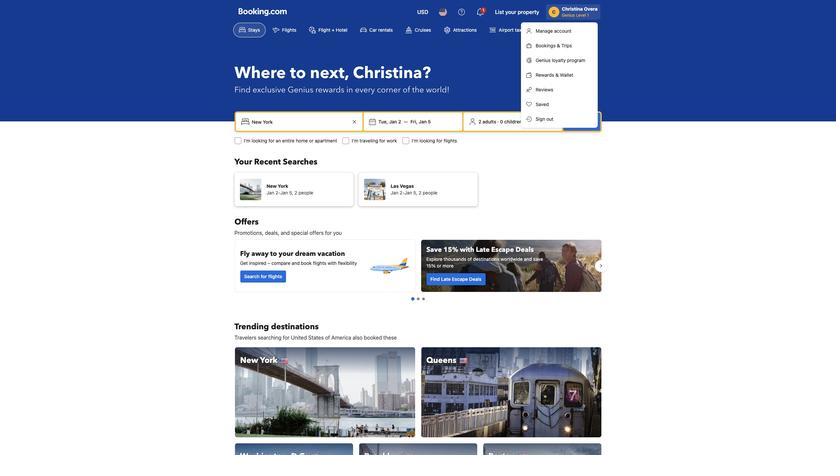 Task type: locate. For each thing, give the bounding box(es) containing it.
deals,
[[265, 230, 279, 236]]

1 horizontal spatial and
[[292, 260, 300, 266]]

15% up thousands
[[444, 245, 459, 254]]

deals inside save 15% with late escape deals explore thousands of destinations worldwide and save 15% or more
[[516, 245, 534, 254]]

destinations up united
[[271, 322, 319, 333]]

1 vertical spatial 15%
[[427, 263, 436, 269]]

5, for vegas
[[414, 190, 418, 196]]

escape down more
[[452, 277, 468, 282]]

—
[[404, 119, 408, 125]]

2 horizontal spatial 1
[[587, 13, 589, 18]]

new inside new york jan 2-jan 5, 2 people
[[267, 183, 277, 189]]

1 left room at top
[[526, 119, 528, 125]]

0 horizontal spatial deals
[[469, 277, 482, 282]]

1 down overa on the top right
[[587, 13, 589, 18]]

1 vertical spatial of
[[468, 256, 472, 262]]

0 horizontal spatial 15%
[[427, 263, 436, 269]]

york for new york
[[260, 355, 278, 366]]

attractions
[[453, 27, 477, 33]]

c
[[553, 9, 556, 15]]

0 horizontal spatial your
[[279, 249, 294, 258]]

0 vertical spatial york
[[278, 183, 288, 189]]

0 horizontal spatial search
[[244, 274, 260, 280]]

5, down searches in the left top of the page
[[289, 190, 293, 196]]

these
[[384, 335, 397, 341]]

out
[[547, 116, 554, 122]]

new down travelers
[[240, 355, 258, 366]]

2 i'm from the left
[[352, 138, 359, 144]]

1 vertical spatial genius
[[536, 57, 551, 63]]

0 vertical spatial search
[[572, 118, 593, 126]]

new down recent
[[267, 183, 277, 189]]

search for search
[[572, 118, 593, 126]]

i'm looking for flights
[[412, 138, 457, 144]]

1 vertical spatial &
[[556, 72, 559, 78]]

queens
[[427, 355, 457, 366]]

5, down vegas
[[414, 190, 418, 196]]

progress bar
[[411, 298, 425, 301]]

2 looking from the left
[[420, 138, 435, 144]]

1 vertical spatial or
[[437, 263, 442, 269]]

1 vertical spatial destinations
[[271, 322, 319, 333]]

to left "next," at the top left
[[290, 62, 306, 84]]

or down explore
[[437, 263, 442, 269]]

15% down explore
[[427, 263, 436, 269]]

christina
[[562, 6, 583, 12]]

1 horizontal spatial to
[[290, 62, 306, 84]]

more
[[443, 263, 454, 269]]

and inside save 15% with late escape deals explore thousands of destinations worldwide and save 15% or more
[[524, 256, 532, 262]]

0 vertical spatial escape
[[492, 245, 514, 254]]

vegas
[[400, 183, 414, 189]]

2 people from the left
[[423, 190, 438, 196]]

· left the 0
[[498, 119, 499, 125]]

next,
[[310, 62, 349, 84]]

jan right tue,
[[389, 119, 397, 125]]

1 horizontal spatial with
[[460, 245, 475, 254]]

new
[[267, 183, 277, 189], [240, 355, 258, 366]]

0 horizontal spatial 2-
[[276, 190, 280, 196]]

jan
[[389, 119, 397, 125], [419, 119, 427, 125], [267, 190, 274, 196], [280, 190, 288, 196], [391, 190, 399, 196], [405, 190, 412, 196]]

search
[[572, 118, 593, 126], [244, 274, 260, 280]]

genius
[[562, 13, 575, 18], [536, 57, 551, 63], [288, 84, 314, 96]]

to inside fly away to your dream vacation get inspired – compare and book flights with flexibility
[[270, 249, 277, 258]]

0 vertical spatial find
[[235, 84, 251, 96]]

for inside search for flights link
[[261, 274, 267, 280]]

for inside trending destinations travelers searching for united states of america also booked these
[[283, 335, 290, 341]]

1 horizontal spatial 2-
[[400, 190, 405, 196]]

1 horizontal spatial 15%
[[444, 245, 459, 254]]

main content containing offers
[[229, 217, 607, 456]]

0 horizontal spatial to
[[270, 249, 277, 258]]

& left the trips
[[557, 43, 560, 48]]

5, inside las vegas jan 2-jan 5, 2 people
[[414, 190, 418, 196]]

0 horizontal spatial york
[[260, 355, 278, 366]]

and left book
[[292, 260, 300, 266]]

saved link
[[521, 97, 598, 112]]

search for search for flights
[[244, 274, 260, 280]]

1 horizontal spatial genius
[[536, 57, 551, 63]]

0 horizontal spatial genius
[[288, 84, 314, 96]]

bookings
[[536, 43, 556, 48]]

york inside new york link
[[260, 355, 278, 366]]

escape inside save 15% with late escape deals explore thousands of destinations worldwide and save 15% or more
[[492, 245, 514, 254]]

car rentals link
[[355, 23, 399, 37]]

2- for vegas
[[400, 190, 405, 196]]

1 horizontal spatial new
[[267, 183, 277, 189]]

0 vertical spatial new
[[267, 183, 277, 189]]

airport taxis link
[[484, 23, 531, 37]]

people inside new york jan 2-jan 5, 2 people
[[299, 190, 313, 196]]

2 adults · 0 children · 1 room button
[[466, 116, 560, 128]]

recent
[[254, 157, 281, 168]]

0 horizontal spatial looking
[[252, 138, 267, 144]]

world!
[[426, 84, 450, 96]]

for down inspired
[[261, 274, 267, 280]]

airport taxis
[[499, 27, 525, 33]]

new for new york jan 2-jan 5, 2 people
[[267, 183, 277, 189]]

flights inside fly away to your dream vacation get inspired – compare and book flights with flexibility
[[313, 260, 327, 266]]

deals up worldwide
[[516, 245, 534, 254]]

1 horizontal spatial looking
[[420, 138, 435, 144]]

thousands
[[444, 256, 467, 262]]

hotel
[[336, 27, 348, 33]]

1 looking from the left
[[252, 138, 267, 144]]

fri,
[[411, 119, 418, 125]]

traveling
[[360, 138, 378, 144]]

2 horizontal spatial and
[[524, 256, 532, 262]]

1 vertical spatial york
[[260, 355, 278, 366]]

1
[[483, 8, 485, 13], [587, 13, 589, 18], [526, 119, 528, 125]]

2 vertical spatial genius
[[288, 84, 314, 96]]

tue, jan 2 — fri, jan 5
[[379, 119, 431, 125]]

0 vertical spatial &
[[557, 43, 560, 48]]

your up compare
[[279, 249, 294, 258]]

2- down vegas
[[400, 190, 405, 196]]

or right home
[[309, 138, 314, 144]]

offers promotions, deals, and special offers for you
[[235, 217, 342, 236]]

of right thousands
[[468, 256, 472, 262]]

i'm left traveling
[[352, 138, 359, 144]]

get
[[240, 260, 248, 266]]

list your property
[[495, 9, 540, 15]]

york down searching
[[260, 355, 278, 366]]

2 vertical spatial of
[[325, 335, 330, 341]]

and right deals,
[[281, 230, 290, 236]]

2 5, from the left
[[414, 190, 418, 196]]

find late escape deals
[[431, 277, 482, 282]]

group of friends hiking in the mountains on a sunny day image
[[421, 240, 602, 292]]

1 horizontal spatial 5,
[[414, 190, 418, 196]]

1 i'm from the left
[[244, 138, 251, 144]]

& for rewards
[[556, 72, 559, 78]]

& left wallet
[[556, 72, 559, 78]]

genius up 'rewards'
[[536, 57, 551, 63]]

your right list
[[506, 9, 517, 15]]

0 horizontal spatial people
[[299, 190, 313, 196]]

1 horizontal spatial york
[[278, 183, 288, 189]]

0 vertical spatial of
[[403, 84, 410, 96]]

1 vertical spatial new
[[240, 355, 258, 366]]

in
[[347, 84, 353, 96]]

saved
[[536, 102, 549, 107]]

with
[[460, 245, 475, 254], [328, 260, 337, 266]]

united
[[291, 335, 307, 341]]

0 vertical spatial genius
[[562, 13, 575, 18]]

to
[[290, 62, 306, 84], [270, 249, 277, 258]]

0 vertical spatial deals
[[516, 245, 534, 254]]

for left you
[[325, 230, 332, 236]]

1 vertical spatial to
[[270, 249, 277, 258]]

flights
[[282, 27, 297, 33]]

find
[[235, 84, 251, 96], [431, 277, 440, 282]]

inspired
[[249, 260, 266, 266]]

search down saved link
[[572, 118, 593, 126]]

save 15% with late escape deals explore thousands of destinations worldwide and save 15% or more
[[427, 245, 543, 269]]

or
[[309, 138, 314, 144], [437, 263, 442, 269]]

booked
[[364, 335, 382, 341]]

trips
[[562, 43, 572, 48]]

tue, jan 2 button
[[376, 116, 404, 128]]

to inside "where to next, christina? find exclusive genius rewards in every corner of the world!"
[[290, 62, 306, 84]]

dream
[[295, 249, 316, 258]]

1 people from the left
[[299, 190, 313, 196]]

1 horizontal spatial of
[[403, 84, 410, 96]]

1 horizontal spatial i'm
[[352, 138, 359, 144]]

0 vertical spatial your
[[506, 9, 517, 15]]

1 left list
[[483, 8, 485, 13]]

0 horizontal spatial or
[[309, 138, 314, 144]]

+
[[332, 27, 335, 33]]

2 2- from the left
[[400, 190, 405, 196]]

1 2- from the left
[[276, 190, 280, 196]]

1 5, from the left
[[289, 190, 293, 196]]

1 horizontal spatial 1
[[526, 119, 528, 125]]

program
[[567, 57, 586, 63]]

1 horizontal spatial flights
[[313, 260, 327, 266]]

i'm
[[412, 138, 419, 144]]

with down vacation
[[328, 260, 337, 266]]

flight + hotel link
[[304, 23, 353, 37]]

1 horizontal spatial or
[[437, 263, 442, 269]]

0 horizontal spatial i'm
[[244, 138, 251, 144]]

1 vertical spatial flights
[[313, 260, 327, 266]]

destinations left worldwide
[[473, 256, 500, 262]]

for right i'm
[[437, 138, 443, 144]]

work
[[387, 138, 397, 144]]

searches
[[283, 157, 318, 168]]

1 horizontal spatial people
[[423, 190, 438, 196]]

2- inside new york jan 2-jan 5, 2 people
[[276, 190, 280, 196]]

genius loyalty program
[[536, 57, 586, 63]]

new inside main content
[[240, 355, 258, 366]]

2 horizontal spatial genius
[[562, 13, 575, 18]]

0 vertical spatial late
[[476, 245, 490, 254]]

jan down recent
[[267, 190, 274, 196]]

0 horizontal spatial of
[[325, 335, 330, 341]]

of right states
[[325, 335, 330, 341]]

to up compare
[[270, 249, 277, 258]]

search inside region
[[244, 274, 260, 280]]

searching
[[258, 335, 282, 341]]

escape up worldwide
[[492, 245, 514, 254]]

2 horizontal spatial flights
[[444, 138, 457, 144]]

search down inspired
[[244, 274, 260, 280]]

sign
[[536, 116, 546, 122]]

5, inside new york jan 2-jan 5, 2 people
[[289, 190, 293, 196]]

search inside button
[[572, 118, 593, 126]]

and left save
[[524, 256, 532, 262]]

1 vertical spatial find
[[431, 277, 440, 282]]

trending
[[235, 322, 269, 333]]

rewards & wallet link
[[521, 68, 598, 82]]

destinations
[[473, 256, 500, 262], [271, 322, 319, 333]]

1 vertical spatial late
[[441, 277, 451, 282]]

2- inside las vegas jan 2-jan 5, 2 people
[[400, 190, 405, 196]]

new york jan 2-jan 5, 2 people
[[267, 183, 313, 196]]

deals down save 15% with late escape deals explore thousands of destinations worldwide and save 15% or more
[[469, 277, 482, 282]]

or inside save 15% with late escape deals explore thousands of destinations worldwide and save 15% or more
[[437, 263, 442, 269]]

0 horizontal spatial and
[[281, 230, 290, 236]]

i'm up your
[[244, 138, 251, 144]]

new york
[[240, 355, 278, 366]]

1 horizontal spatial destinations
[[473, 256, 500, 262]]

york inside new york jan 2-jan 5, 2 people
[[278, 183, 288, 189]]

1 vertical spatial your
[[279, 249, 294, 258]]

find down explore
[[431, 277, 440, 282]]

genius down christina
[[562, 13, 575, 18]]

your account menu christina overa genius level 1 element
[[549, 3, 601, 18]]

0 horizontal spatial destinations
[[271, 322, 319, 333]]

late inside save 15% with late escape deals explore thousands of destinations worldwide and save 15% or more
[[476, 245, 490, 254]]

looking left 'an'
[[252, 138, 267, 144]]

0 horizontal spatial 5,
[[289, 190, 293, 196]]

0 vertical spatial to
[[290, 62, 306, 84]]

of left the
[[403, 84, 410, 96]]

looking right i'm
[[420, 138, 435, 144]]

1 vertical spatial search
[[244, 274, 260, 280]]

for left united
[[283, 335, 290, 341]]

1 horizontal spatial your
[[506, 9, 517, 15]]

2- down 'your recent searches' at the top of the page
[[276, 190, 280, 196]]

explore
[[427, 256, 443, 262]]

0 vertical spatial destinations
[[473, 256, 500, 262]]

for inside offers promotions, deals, and special offers for you
[[325, 230, 332, 236]]

0 horizontal spatial ·
[[498, 119, 499, 125]]

fly away to your dream vacation get inspired – compare and book flights with flexibility
[[240, 249, 357, 266]]

1 vertical spatial deals
[[469, 277, 482, 282]]

york down 'your recent searches' at the top of the page
[[278, 183, 288, 189]]

1 vertical spatial with
[[328, 260, 337, 266]]

1 horizontal spatial ·
[[524, 119, 525, 125]]

rewards
[[536, 72, 555, 78]]

genius left rewards
[[288, 84, 314, 96]]

loyalty
[[552, 57, 566, 63]]

0 horizontal spatial new
[[240, 355, 258, 366]]

and
[[281, 230, 290, 236], [524, 256, 532, 262], [292, 260, 300, 266]]

0 horizontal spatial find
[[235, 84, 251, 96]]

people
[[299, 190, 313, 196], [423, 190, 438, 196]]

0 horizontal spatial with
[[328, 260, 337, 266]]

of inside "where to next, christina? find exclusive genius rewards in every corner of the world!"
[[403, 84, 410, 96]]

0 horizontal spatial flights
[[268, 274, 282, 280]]

5
[[428, 119, 431, 125]]

america
[[332, 335, 351, 341]]

· right 'children'
[[524, 119, 525, 125]]

flight + hotel
[[319, 27, 348, 33]]

1 horizontal spatial deals
[[516, 245, 534, 254]]

people inside las vegas jan 2-jan 5, 2 people
[[423, 190, 438, 196]]

1 horizontal spatial search
[[572, 118, 593, 126]]

flights link
[[267, 23, 302, 37]]

&
[[557, 43, 560, 48], [556, 72, 559, 78]]

0
[[500, 119, 503, 125]]

1 inside 1 dropdown button
[[483, 8, 485, 13]]

region
[[229, 237, 607, 295]]

0 horizontal spatial 1
[[483, 8, 485, 13]]

fly
[[240, 249, 250, 258]]

find down the where
[[235, 84, 251, 96]]

2 vertical spatial flights
[[268, 274, 282, 280]]

& for bookings
[[557, 43, 560, 48]]

0 horizontal spatial late
[[441, 277, 451, 282]]

with up thousands
[[460, 245, 475, 254]]

1 vertical spatial escape
[[452, 277, 468, 282]]

booking.com image
[[239, 8, 287, 16]]

2
[[399, 119, 401, 125], [479, 119, 482, 125], [295, 190, 297, 196], [419, 190, 422, 196]]

0 vertical spatial with
[[460, 245, 475, 254]]

2 horizontal spatial of
[[468, 256, 472, 262]]

1 horizontal spatial escape
[[492, 245, 514, 254]]

york for new york jan 2-jan 5, 2 people
[[278, 183, 288, 189]]

1 horizontal spatial late
[[476, 245, 490, 254]]

genius inside christina overa genius level 1
[[562, 13, 575, 18]]

2- for york
[[276, 190, 280, 196]]

main content
[[229, 217, 607, 456]]

0 vertical spatial flights
[[444, 138, 457, 144]]



Task type: describe. For each thing, give the bounding box(es) containing it.
and inside offers promotions, deals, and special offers for you
[[281, 230, 290, 236]]

airport
[[499, 27, 514, 33]]

new york link
[[235, 347, 416, 438]]

usd
[[418, 9, 429, 15]]

1 button
[[473, 4, 489, 20]]

0 horizontal spatial escape
[[452, 277, 468, 282]]

manage
[[536, 28, 553, 34]]

search button
[[564, 113, 601, 131]]

looking for i'm
[[420, 138, 435, 144]]

travelers
[[235, 335, 257, 341]]

account
[[554, 28, 572, 34]]

rewards & wallet
[[536, 72, 574, 78]]

flexibility
[[338, 260, 357, 266]]

find inside "where to next, christina? find exclusive genius rewards in every corner of the world!"
[[235, 84, 251, 96]]

save
[[427, 245, 442, 254]]

level
[[576, 13, 586, 18]]

fly away to your dream vacation image
[[369, 245, 410, 287]]

usd button
[[414, 4, 433, 20]]

special
[[291, 230, 308, 236]]

your inside fly away to your dream vacation get inspired – compare and book flights with flexibility
[[279, 249, 294, 258]]

overa
[[584, 6, 598, 12]]

offers
[[310, 230, 324, 236]]

taxis
[[515, 27, 525, 33]]

jan down las
[[391, 190, 399, 196]]

vacation
[[318, 249, 345, 258]]

reviews link
[[521, 82, 598, 97]]

0 vertical spatial or
[[309, 138, 314, 144]]

cruises link
[[400, 23, 437, 37]]

away
[[252, 249, 269, 258]]

save
[[534, 256, 543, 262]]

entire
[[282, 138, 295, 144]]

–
[[268, 260, 270, 266]]

cruises
[[415, 27, 431, 33]]

of inside trending destinations travelers searching for united states of america also booked these
[[325, 335, 330, 341]]

destinations inside save 15% with late escape deals explore thousands of destinations worldwide and save 15% or more
[[473, 256, 500, 262]]

where to next, christina? find exclusive genius rewards in every corner of the world!
[[235, 62, 450, 96]]

for left 'an'
[[269, 138, 275, 144]]

reviews
[[536, 87, 554, 93]]

jan down 'your recent searches' at the top of the page
[[280, 190, 288, 196]]

queens link
[[421, 347, 602, 438]]

people for las vegas jan 2-jan 5, 2 people
[[423, 190, 438, 196]]

exclusive
[[253, 84, 286, 96]]

you
[[333, 230, 342, 236]]

stays link
[[233, 23, 266, 37]]

Where are you going? field
[[249, 116, 351, 128]]

and inside fly away to your dream vacation get inspired – compare and book flights with flexibility
[[292, 260, 300, 266]]

destinations inside trending destinations travelers searching for united states of america also booked these
[[271, 322, 319, 333]]

jan left 5
[[419, 119, 427, 125]]

new for new york
[[240, 355, 258, 366]]

the
[[412, 84, 424, 96]]

compare
[[272, 260, 291, 266]]

wallet
[[560, 72, 574, 78]]

i'm looking for an entire home or apartment
[[244, 138, 337, 144]]

1 inside 2 adults · 0 children · 1 room dropdown button
[[526, 119, 528, 125]]

your recent searches
[[235, 157, 318, 168]]

rentals
[[378, 27, 393, 33]]

region containing save 15% with late escape deals
[[229, 237, 607, 295]]

adults
[[483, 119, 496, 125]]

flight
[[319, 27, 331, 33]]

offers
[[235, 217, 259, 228]]

states
[[309, 335, 324, 341]]

i'm for i'm looking for an entire home or apartment
[[244, 138, 251, 144]]

every
[[355, 84, 375, 96]]

fri, jan 5 button
[[408, 116, 434, 128]]

1 · from the left
[[498, 119, 499, 125]]

corner
[[377, 84, 401, 96]]

search for flights
[[244, 274, 282, 280]]

stays
[[248, 27, 260, 33]]

of inside save 15% with late escape deals explore thousands of destinations worldwide and save 15% or more
[[468, 256, 472, 262]]

room
[[530, 119, 541, 125]]

2 inside new york jan 2-jan 5, 2 people
[[295, 190, 297, 196]]

5, for york
[[289, 190, 293, 196]]

promotions,
[[235, 230, 264, 236]]

1 horizontal spatial find
[[431, 277, 440, 282]]

1 inside christina overa genius level 1
[[587, 13, 589, 18]]

tue,
[[379, 119, 388, 125]]

for left the work
[[380, 138, 386, 144]]

0 vertical spatial 15%
[[444, 245, 459, 254]]

looking for i'm
[[252, 138, 267, 144]]

where
[[235, 62, 286, 84]]

2 · from the left
[[524, 119, 525, 125]]

bookings & trips
[[536, 43, 572, 48]]

attractions link
[[438, 23, 483, 37]]

an
[[276, 138, 281, 144]]

also
[[353, 335, 363, 341]]

book
[[301, 260, 312, 266]]

i'm for i'm traveling for work
[[352, 138, 359, 144]]

christina overa genius level 1
[[562, 6, 598, 18]]

genius inside "where to next, christina? find exclusive genius rewards in every corner of the world!"
[[288, 84, 314, 96]]

list your property link
[[491, 4, 544, 20]]

2 inside las vegas jan 2-jan 5, 2 people
[[419, 190, 422, 196]]

find late escape deals link
[[427, 274, 486, 286]]

2 inside dropdown button
[[479, 119, 482, 125]]

las
[[391, 183, 399, 189]]

sign out
[[536, 116, 554, 122]]

with inside save 15% with late escape deals explore thousands of destinations worldwide and save 15% or more
[[460, 245, 475, 254]]

car
[[370, 27, 377, 33]]

people for new york jan 2-jan 5, 2 people
[[299, 190, 313, 196]]

jan down vegas
[[405, 190, 412, 196]]

manage account
[[536, 28, 572, 34]]

2 adults · 0 children · 1 room
[[479, 119, 541, 125]]

with inside fly away to your dream vacation get inspired – compare and book flights with flexibility
[[328, 260, 337, 266]]



Task type: vqa. For each thing, say whether or not it's contained in the screenshot.
top the 'Only'
no



